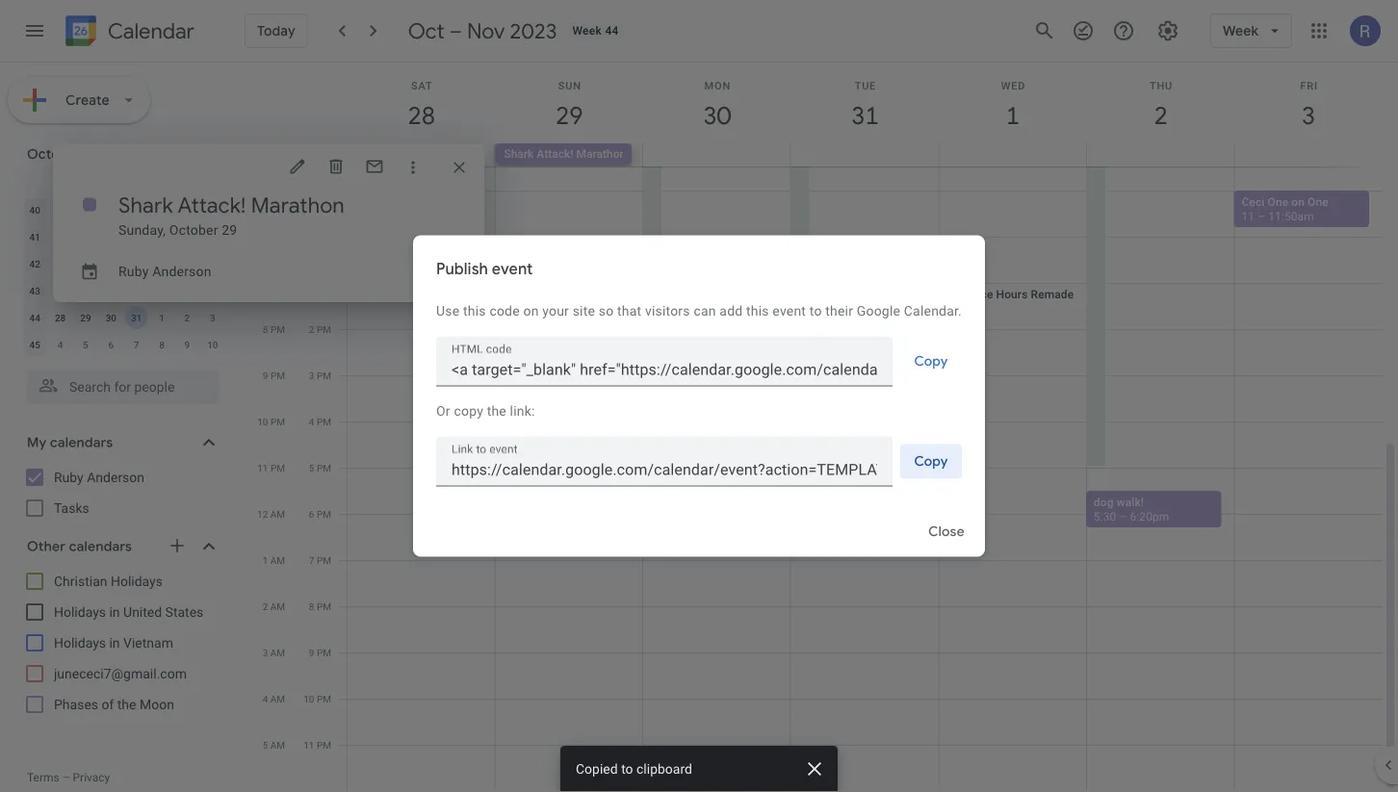 Task type: describe. For each thing, give the bounding box(es) containing it.
1 horizontal spatial 8 pm
[[309, 601, 331, 612]]

21 element
[[49, 279, 72, 302]]

use
[[436, 303, 460, 319]]

terms link
[[27, 771, 59, 785]]

0 vertical spatial october
[[27, 145, 82, 163]]

pm down 6 pm
[[317, 555, 331, 566]]

am for 12 am
[[270, 508, 285, 520]]

2 element
[[99, 198, 123, 221]]

ceci
[[1242, 195, 1265, 208]]

2 this from the left
[[746, 303, 769, 319]]

42
[[29, 258, 40, 270]]

0 vertical spatial 6
[[210, 204, 215, 216]]

0 horizontal spatial to
[[621, 761, 633, 777]]

28
[[55, 312, 66, 324]]

26 element
[[176, 279, 199, 302]]

29 element
[[74, 306, 97, 329]]

4 am
[[263, 693, 285, 705]]

november 10 element
[[201, 333, 224, 356]]

can
[[694, 303, 716, 319]]

grid containing shark attack! marathon
[[247, 63, 1398, 793]]

pm down 7 pm
[[317, 601, 331, 612]]

calendar
[[108, 18, 194, 45]]

so
[[599, 303, 614, 319]]

2 vertical spatial 9
[[309, 647, 314, 659]]

18 element
[[150, 252, 173, 275]]

calendar element
[[62, 12, 194, 54]]

6 for 6 pm
[[309, 508, 314, 520]]

november 6 element
[[99, 333, 123, 356]]

5 am
[[263, 740, 285, 751]]

copied to clipboard
[[576, 761, 692, 777]]

1 horizontal spatial 2023
[[510, 17, 557, 44]]

terms – privacy
[[27, 771, 110, 785]]

0 vertical spatial 11 pm
[[257, 462, 285, 474]]

1 vertical spatial 11 pm
[[304, 740, 331, 751]]

row group inside october 2023 grid
[[22, 196, 225, 358]]

binge
[[617, 403, 647, 417]]

to inside publish event dialog
[[810, 303, 822, 319]]

0 vertical spatial holidays
[[111, 573, 163, 589]]

moon
[[140, 697, 174, 713]]

1 horizontal spatial 9
[[263, 370, 268, 381]]

google
[[857, 303, 901, 319]]

site
[[573, 303, 595, 319]]

holidays for vietnam
[[54, 635, 106, 651]]

am for 1 am
[[270, 555, 285, 566]]

publish
[[436, 259, 488, 279]]

nov
[[467, 17, 505, 44]]

5 down 4 am
[[263, 740, 268, 751]]

am for 3 am
[[270, 647, 285, 659]]

22 element
[[74, 279, 97, 302]]

states
[[165, 604, 204, 620]]

privacy link
[[73, 771, 110, 785]]

ceci one on one 11 – 11:50am
[[1242, 195, 1329, 223]]

16
[[106, 258, 117, 270]]

1 am
[[263, 555, 285, 566]]

19 element
[[176, 252, 199, 275]]

clean up after netflix binge 3:30 – 4:20pm
[[502, 403, 647, 431]]

copy for text field within publish event dialog
[[914, 453, 948, 470]]

office hours remade
[[961, 287, 1074, 301]]

oct
[[408, 17, 445, 44]]

pm up 12 am
[[271, 462, 285, 474]]

31 cell
[[124, 304, 149, 331]]

gmt-05
[[299, 149, 332, 161]]

dog
[[1094, 495, 1114, 509]]

pm down 3 pm
[[317, 416, 331, 428]]

1 horizontal spatial event
[[773, 303, 806, 319]]

4 for 4 am
[[263, 693, 268, 705]]

1 vertical spatial 2023
[[85, 145, 117, 163]]

your
[[542, 303, 569, 319]]

pm up 7 pm
[[317, 508, 331, 520]]

other calendars list
[[4, 566, 239, 720]]

october 2023
[[27, 145, 117, 163]]

3 am
[[263, 647, 285, 659]]

office hours remade button
[[937, 282, 1074, 376]]

11 down gmt-
[[303, 185, 314, 196]]

10 left 4 pm
[[257, 416, 268, 428]]

11 up 12 am
[[257, 462, 268, 474]]

on inside 'ceci one on one 11 – 11:50am'
[[1292, 195, 1305, 208]]

22
[[80, 285, 91, 297]]

week 44
[[572, 24, 619, 38]]

2 vertical spatial 8
[[309, 601, 314, 612]]

close
[[928, 523, 965, 541]]

14 element
[[49, 252, 72, 275]]

of
[[102, 697, 114, 713]]

am for 4 am
[[270, 693, 285, 705]]

0 vertical spatial 8 pm
[[263, 324, 285, 335]]

in for vietnam
[[109, 635, 120, 651]]

43
[[29, 285, 40, 297]]

party for party 4:30 – 5:20pm
[[798, 449, 826, 463]]

pm up 4 pm
[[317, 370, 331, 381]]

row containing 41
[[22, 223, 225, 250]]

close button
[[916, 509, 977, 555]]

shark attack! marathon sunday, october 29
[[118, 192, 345, 238]]

delete event image
[[326, 157, 346, 176]]

0 horizontal spatial 5 pm
[[263, 185, 285, 196]]

junececi7@gmail.com
[[54, 666, 187, 682]]

1 horizontal spatial 5 pm
[[309, 462, 331, 474]]

other calendars button
[[4, 532, 239, 562]]

christian
[[54, 573, 107, 589]]

pm left 4 pm
[[271, 416, 285, 428]]

5:30
[[1094, 510, 1117, 523]]

30 for september 30 "element"
[[55, 204, 66, 216]]

1 for 1 am
[[263, 555, 268, 566]]

7 for 7 pm
[[309, 555, 314, 566]]

calendar.
[[904, 303, 962, 319]]

1 horizontal spatial 9 pm
[[309, 647, 331, 659]]

marathon for shark attack! marathon sunday, october 29
[[251, 192, 345, 219]]

phases
[[54, 697, 98, 713]]

row containing 42
[[22, 250, 225, 277]]

row containing 44
[[22, 304, 225, 331]]

15
[[80, 258, 91, 270]]

none text field inside publish event dialog
[[452, 456, 877, 483]]

10 element
[[125, 225, 148, 248]]

tuesday column header
[[124, 169, 149, 196]]

5 left 11 am
[[263, 185, 268, 196]]

40
[[29, 204, 40, 216]]

11 right 5 am
[[304, 740, 314, 751]]

sunday column header
[[73, 169, 98, 196]]

2 for 2 pm
[[309, 324, 314, 335]]

2 one from the left
[[1308, 195, 1329, 208]]

27, today element
[[201, 279, 224, 302]]

up
[[535, 403, 548, 417]]

0 horizontal spatial 1
[[83, 204, 88, 216]]

november 4 element
[[49, 333, 72, 356]]

party for party
[[819, 334, 847, 347]]

use this code on your site so that visitors can add this event to their google calendar.
[[436, 303, 962, 319]]

2 pm
[[309, 324, 331, 335]]

12 for 12
[[182, 231, 193, 243]]

41
[[29, 231, 40, 243]]

christian holidays
[[54, 573, 163, 589]]

email event details image
[[365, 157, 384, 176]]

5 up 6 pm
[[309, 462, 314, 474]]

oct – nov 2023
[[408, 17, 557, 44]]

10 inside 'element'
[[131, 231, 142, 243]]

the for moon
[[117, 697, 136, 713]]

– inside 'ceci one on one 11 – 11:50am'
[[1258, 209, 1266, 223]]

shark attack! marathon heading
[[118, 192, 345, 219]]

the for link:
[[487, 404, 507, 419]]

my calendars list
[[4, 462, 239, 524]]

0 vertical spatial 9 pm
[[263, 370, 285, 381]]

tasks
[[54, 500, 89, 516]]

24
[[131, 285, 142, 297]]

3 up sunday,
[[134, 204, 139, 216]]

pm left 2 pm
[[271, 324, 285, 335]]

hours
[[996, 287, 1028, 301]]

walk!
[[1117, 495, 1144, 509]]

13 element
[[201, 225, 224, 248]]

am for 5 am
[[270, 740, 285, 751]]

26
[[182, 285, 193, 297]]

phases of the moon
[[54, 697, 174, 713]]

copy button for text box at top within publish event dialog
[[900, 339, 962, 385]]

pm up 3 pm
[[317, 324, 331, 335]]

1 horizontal spatial 44
[[605, 24, 619, 38]]

5:20pm
[[834, 464, 874, 477]]

shark attack! marathon
[[504, 147, 626, 161]]

shark attack! marathon button
[[495, 143, 632, 165]]

0 vertical spatial 7
[[58, 231, 63, 243]]

4:20pm
[[539, 417, 578, 431]]

calendars for my calendars
[[50, 434, 113, 452]]

9 inside row
[[185, 339, 190, 351]]

or
[[436, 404, 451, 419]]

row containing 43
[[22, 277, 225, 304]]

6 for "november 6" element
[[108, 339, 114, 351]]

5 down thursday 'column header'
[[185, 204, 190, 216]]

copy
[[454, 404, 483, 419]]

– inside clean up after netflix binge 3:30 – 4:20pm
[[528, 417, 536, 431]]

0 vertical spatial ruby anderson
[[118, 263, 212, 279]]

23
[[106, 285, 117, 297]]

12 am
[[257, 508, 285, 520]]

november 9 element
[[176, 333, 199, 356]]

30 for 30 element
[[106, 312, 117, 324]]

terms
[[27, 771, 59, 785]]

3 for 3 am
[[263, 647, 268, 659]]

2 for 2 am
[[263, 601, 268, 612]]

november 2 element
[[176, 306, 199, 329]]



Task type: locate. For each thing, give the bounding box(es) containing it.
1 horizontal spatial to
[[810, 303, 822, 319]]

3 for november 3 element
[[210, 312, 215, 324]]

pm left 11 am
[[271, 185, 285, 196]]

one
[[1268, 195, 1289, 208], [1308, 195, 1329, 208]]

9 pm right 3 am
[[309, 647, 331, 659]]

copy down the calendar.
[[914, 353, 948, 370]]

20 element
[[201, 252, 224, 275]]

party
[[819, 334, 847, 347], [798, 449, 826, 463]]

anderson down my calendars dropdown button
[[87, 469, 144, 485]]

23 element
[[99, 279, 123, 302]]

3 row from the top
[[22, 250, 225, 277]]

29
[[222, 222, 237, 238], [80, 312, 91, 324]]

6
[[210, 204, 215, 216], [108, 339, 114, 351], [309, 508, 314, 520]]

1 horizontal spatial 11 pm
[[304, 740, 331, 751]]

0 horizontal spatial 29
[[80, 312, 91, 324]]

11 inside 'ceci one on one 11 – 11:50am'
[[1242, 209, 1255, 223]]

5 pm up 6 pm
[[309, 462, 331, 474]]

9 pm left 3 pm
[[263, 370, 285, 381]]

holidays in vietnam
[[54, 635, 173, 651]]

ruby anderson
[[118, 263, 212, 279], [54, 469, 144, 485]]

marathon inside button
[[576, 147, 626, 161]]

in left "united"
[[109, 604, 120, 620]]

this right add
[[746, 303, 769, 319]]

am left 6 pm
[[270, 508, 285, 520]]

12 for 12 am
[[257, 508, 268, 520]]

0 vertical spatial event
[[492, 259, 533, 279]]

8 pm left 2 pm
[[263, 324, 285, 335]]

2 vertical spatial 1
[[263, 555, 268, 566]]

or copy the link:
[[436, 404, 535, 419]]

that
[[617, 303, 642, 319]]

30 inside "element"
[[55, 204, 66, 216]]

code
[[490, 303, 520, 319]]

7 for november 7 element
[[134, 339, 139, 351]]

shark inside shark attack! marathon sunday, october 29
[[118, 192, 173, 219]]

this right use
[[463, 303, 486, 319]]

0 horizontal spatial 10 pm
[[257, 416, 285, 428]]

0 horizontal spatial ruby
[[54, 469, 84, 485]]

21
[[55, 285, 66, 297]]

1 vertical spatial attack!
[[178, 192, 246, 219]]

copy up close
[[914, 453, 948, 470]]

main drawer image
[[23, 19, 46, 42]]

1 horizontal spatial 6
[[210, 204, 215, 216]]

4 for november 4 element
[[58, 339, 63, 351]]

attack! for shark attack! marathon
[[537, 147, 573, 161]]

12 element
[[176, 225, 199, 248]]

copy button
[[900, 339, 962, 385], [900, 439, 962, 485]]

november 5 element
[[74, 333, 97, 356]]

marathon for shark attack! marathon
[[576, 147, 626, 161]]

4
[[159, 204, 165, 216], [58, 339, 63, 351], [309, 416, 314, 428], [263, 693, 268, 705]]

1 vertical spatial anderson
[[87, 469, 144, 485]]

0 horizontal spatial october
[[27, 145, 82, 163]]

30 element
[[99, 306, 123, 329]]

2 horizontal spatial 6
[[309, 508, 314, 520]]

10 right november 9 element
[[207, 339, 218, 351]]

ruby up tasks
[[54, 469, 84, 485]]

publish event
[[436, 259, 533, 279]]

in for united
[[109, 604, 120, 620]]

party up 2pm ,
[[819, 334, 847, 347]]

attack!
[[537, 147, 573, 161], [178, 192, 246, 219]]

am for 11 am
[[317, 185, 331, 196]]

office
[[961, 287, 993, 301]]

am up 4 am
[[270, 647, 285, 659]]

0 horizontal spatial 9
[[185, 339, 190, 351]]

shark for shark attack! marathon sunday, october 29
[[118, 192, 173, 219]]

1 this from the left
[[463, 303, 486, 319]]

shark inside button
[[504, 147, 534, 161]]

row group containing 40
[[22, 196, 225, 358]]

3
[[134, 204, 139, 216], [210, 312, 215, 324], [309, 370, 314, 381], [263, 647, 268, 659]]

4 for 4 pm
[[309, 416, 314, 428]]

1 horizontal spatial 10 pm
[[304, 693, 331, 705]]

pm up 6 pm
[[317, 462, 331, 474]]

2 horizontal spatial 8
[[309, 601, 314, 612]]

holidays
[[111, 573, 163, 589], [54, 604, 106, 620], [54, 635, 106, 651]]

11 right 10 'element'
[[156, 231, 167, 243]]

4 up 11 element
[[159, 204, 165, 216]]

1 vertical spatial 12
[[257, 508, 268, 520]]

s
[[57, 177, 63, 189]]

1 horizontal spatial 29
[[222, 222, 237, 238]]

2 row from the top
[[22, 223, 225, 250]]

0 vertical spatial 9
[[185, 339, 190, 351]]

44
[[605, 24, 619, 38], [29, 312, 40, 324]]

6 pm
[[309, 508, 331, 520]]

holidays down christian
[[54, 604, 106, 620]]

5 left "november 6" element
[[83, 339, 88, 351]]

calendar heading
[[104, 18, 194, 45]]

– down up
[[528, 417, 536, 431]]

28 element
[[49, 306, 72, 329]]

2 horizontal spatial 7
[[309, 555, 314, 566]]

calendars right my
[[50, 434, 113, 452]]

31
[[131, 312, 142, 324]]

november 7 element
[[125, 333, 148, 356]]

0 vertical spatial copy
[[914, 353, 948, 370]]

this
[[463, 303, 486, 319], [746, 303, 769, 319]]

visitors
[[645, 303, 690, 319]]

44 right week
[[605, 24, 619, 38]]

4 down 3 pm
[[309, 416, 314, 428]]

sunday,
[[118, 222, 166, 238]]

11 pm right 5 am
[[304, 740, 331, 751]]

remade
[[1031, 287, 1074, 301]]

8 right november 7 element
[[159, 339, 165, 351]]

0 horizontal spatial 2
[[185, 312, 190, 324]]

30 right 40
[[55, 204, 66, 216]]

dog walk! 5:30 – 6:20pm
[[1094, 495, 1170, 523]]

1 horizontal spatial shark
[[504, 147, 534, 161]]

– right the 'terms' link
[[62, 771, 70, 785]]

2 vertical spatial holidays
[[54, 635, 106, 651]]

event left the their
[[773, 303, 806, 319]]

10 right 9 element
[[131, 231, 142, 243]]

– down ceci
[[1258, 209, 1266, 223]]

0 vertical spatial 2023
[[510, 17, 557, 44]]

copy button up close
[[900, 439, 962, 485]]

0 vertical spatial 5 pm
[[263, 185, 285, 196]]

44 left 28
[[29, 312, 40, 324]]

add
[[720, 303, 743, 319]]

am down 3 am
[[270, 693, 285, 705]]

19
[[182, 258, 193, 270]]

3 right november 2 element
[[210, 312, 215, 324]]

12
[[182, 231, 193, 243], [257, 508, 268, 520]]

other
[[27, 538, 66, 556]]

1 vertical spatial calendars
[[69, 538, 132, 556]]

6:20pm
[[1130, 510, 1170, 523]]

pm
[[271, 185, 285, 196], [271, 324, 285, 335], [317, 324, 331, 335], [271, 370, 285, 381], [317, 370, 331, 381], [271, 416, 285, 428], [317, 416, 331, 428], [271, 462, 285, 474], [317, 462, 331, 474], [317, 508, 331, 520], [317, 555, 331, 566], [317, 601, 331, 612], [317, 647, 331, 659], [317, 693, 331, 705], [317, 740, 331, 751]]

1 down 12 am
[[263, 555, 268, 566]]

calendars up christian holidays at left
[[69, 538, 132, 556]]

2pm
[[819, 348, 843, 362]]

october up 19 element
[[169, 222, 218, 238]]

8 right 2 am
[[309, 601, 314, 612]]

dinner
[[798, 495, 832, 509]]

november 1 element
[[150, 306, 173, 329]]

12 inside "element"
[[182, 231, 193, 243]]

the right of
[[117, 697, 136, 713]]

2pm ,
[[819, 348, 848, 362]]

31 element
[[125, 306, 148, 329]]

none text field inside publish event dialog
[[452, 356, 877, 383]]

1 horizontal spatial ruby
[[118, 263, 149, 279]]

clipboard
[[637, 761, 692, 777]]

0 vertical spatial 29
[[222, 222, 237, 238]]

9 right november 8 element
[[185, 339, 190, 351]]

0 horizontal spatial event
[[492, 259, 533, 279]]

attack! inside shark attack! marathon sunday, october 29
[[178, 192, 246, 219]]

3:30
[[502, 417, 525, 431]]

1 horizontal spatial 8
[[263, 324, 268, 335]]

event
[[492, 259, 533, 279], [773, 303, 806, 319]]

1 vertical spatial 10 pm
[[304, 693, 331, 705]]

18
[[156, 258, 167, 270]]

None text field
[[452, 456, 877, 483]]

0 vertical spatial calendars
[[50, 434, 113, 452]]

0 vertical spatial 44
[[605, 24, 619, 38]]

6 right 12 am
[[309, 508, 314, 520]]

1 in from the top
[[109, 604, 120, 620]]

1 horizontal spatial 2
[[263, 601, 268, 612]]

6 left november 7 element
[[108, 339, 114, 351]]

6 row from the top
[[22, 331, 225, 358]]

pm right 3 am
[[317, 647, 331, 659]]

0 horizontal spatial 7
[[58, 231, 63, 243]]

0 horizontal spatial 8 pm
[[263, 324, 285, 335]]

24 element
[[125, 279, 148, 302]]

44 inside row
[[29, 312, 40, 324]]

30 right 29 element
[[106, 312, 117, 324]]

marathon
[[576, 147, 626, 161], [251, 192, 345, 219]]

– inside party 4:30 – 5:20pm
[[824, 464, 831, 477]]

copy button for text field within publish event dialog
[[900, 439, 962, 485]]

calendars for other calendars
[[69, 538, 132, 556]]

ruby up the 24
[[118, 263, 149, 279]]

their
[[826, 303, 853, 319]]

0 horizontal spatial attack!
[[178, 192, 246, 219]]

pm left 3 pm
[[271, 370, 285, 381]]

publish event dialog
[[413, 235, 985, 557]]

7 inside november 7 element
[[134, 339, 139, 351]]

– inside the dog walk! 5:30 – 6:20pm
[[1119, 510, 1127, 523]]

0 vertical spatial 30
[[55, 204, 66, 216]]

2 inside november 2 element
[[185, 312, 190, 324]]

05
[[321, 149, 332, 161]]

2 up 3 pm
[[309, 324, 314, 335]]

0 vertical spatial attack!
[[537, 147, 573, 161]]

1 horizontal spatial this
[[746, 303, 769, 319]]

0 vertical spatial on
[[1292, 195, 1305, 208]]

thursday column header
[[175, 169, 200, 196]]

grid
[[247, 63, 1398, 793]]

1 vertical spatial copy
[[914, 453, 948, 470]]

2023 right the nov
[[510, 17, 557, 44]]

holidays for united
[[54, 604, 106, 620]]

in
[[109, 604, 120, 620], [109, 635, 120, 651]]

am down delete event image
[[317, 185, 331, 196]]

october 2023 grid
[[18, 169, 225, 358]]

netflix
[[579, 403, 614, 417]]

1 left '2' element
[[83, 204, 88, 216]]

1 copy button from the top
[[900, 339, 962, 385]]

1 vertical spatial 8
[[159, 339, 165, 351]]

16 element
[[99, 252, 123, 275]]

0 vertical spatial ruby
[[118, 263, 149, 279]]

1 horizontal spatial the
[[487, 404, 507, 419]]

attack! for shark attack! marathon sunday, october 29
[[178, 192, 246, 219]]

11 element
[[150, 225, 173, 248]]

15 element
[[74, 252, 97, 275]]

17
[[131, 258, 142, 270]]

2023
[[510, 17, 557, 44], [85, 145, 117, 163]]

copy for text box at top within publish event dialog
[[914, 353, 948, 370]]

0 horizontal spatial one
[[1268, 195, 1289, 208]]

11 am
[[303, 185, 331, 196]]

1 vertical spatial in
[[109, 635, 120, 651]]

0 vertical spatial marathon
[[576, 147, 626, 161]]

to left the their
[[810, 303, 822, 319]]

0 horizontal spatial 11 pm
[[257, 462, 285, 474]]

3 up 4 pm
[[309, 370, 314, 381]]

row
[[22, 196, 225, 223], [22, 223, 225, 250], [22, 250, 225, 277], [22, 277, 225, 304], [22, 304, 225, 331], [22, 331, 225, 358]]

pm right 5 am
[[317, 740, 331, 751]]

9 right 3 am
[[309, 647, 314, 659]]

1 horizontal spatial anderson
[[152, 263, 212, 279]]

0 horizontal spatial 8
[[159, 339, 165, 351]]

2 left november 3 element
[[185, 312, 190, 324]]

other calendars
[[27, 538, 132, 556]]

2 up 3 am
[[263, 601, 268, 612]]

1 vertical spatial the
[[117, 697, 136, 713]]

1 vertical spatial to
[[621, 761, 633, 777]]

29 inside shark attack! marathon sunday, october 29
[[222, 222, 237, 238]]

None search field
[[0, 362, 239, 404]]

8
[[263, 324, 268, 335], [159, 339, 165, 351], [309, 601, 314, 612]]

my calendars
[[27, 434, 113, 452]]

1 row from the top
[[22, 196, 225, 223]]

1 vertical spatial holidays
[[54, 604, 106, 620]]

1 copy from the top
[[914, 353, 948, 370]]

2023 up sunday column header
[[85, 145, 117, 163]]

10 right 4 am
[[304, 693, 314, 705]]

row containing 45
[[22, 331, 225, 358]]

None text field
[[452, 356, 877, 383]]

2 copy from the top
[[914, 453, 948, 470]]

copied
[[576, 761, 618, 777]]

ruby inside my calendars list
[[54, 469, 84, 485]]

row containing 40
[[22, 196, 225, 223]]

11 pm up 12 am
[[257, 462, 285, 474]]

calendars inside my calendars dropdown button
[[50, 434, 113, 452]]

october inside shark attack! marathon sunday, october 29
[[169, 222, 218, 238]]

0 vertical spatial 12
[[182, 231, 193, 243]]

2 horizontal spatial 2
[[309, 324, 314, 335]]

,
[[843, 348, 845, 362]]

1 for november 1 element
[[159, 312, 165, 324]]

on up 11:50am at top right
[[1292, 195, 1305, 208]]

1 one from the left
[[1268, 195, 1289, 208]]

event up code
[[492, 259, 533, 279]]

1 horizontal spatial 30
[[106, 312, 117, 324]]

0 vertical spatial 10 pm
[[257, 416, 285, 428]]

11 inside 11 element
[[156, 231, 167, 243]]

shark attack! marathon row
[[339, 143, 1398, 167]]

6 up 13 element
[[210, 204, 215, 216]]

anderson inside my calendars list
[[87, 469, 144, 485]]

7 pm
[[309, 555, 331, 566]]

the inside list
[[117, 697, 136, 713]]

after
[[551, 403, 576, 417]]

attack! inside button
[[537, 147, 573, 161]]

ruby
[[118, 263, 149, 279], [54, 469, 84, 485]]

0 vertical spatial to
[[810, 303, 822, 319]]

0 horizontal spatial 2023
[[85, 145, 117, 163]]

am for 2 am
[[270, 601, 285, 612]]

september 30 element
[[49, 198, 72, 221]]

0 vertical spatial party
[[819, 334, 847, 347]]

13
[[207, 231, 218, 243]]

– down walk!
[[1119, 510, 1127, 523]]

row group
[[22, 196, 225, 358]]

1 vertical spatial 29
[[80, 312, 91, 324]]

25 element
[[150, 279, 173, 302]]

8 pm down 7 pm
[[309, 601, 331, 612]]

1 vertical spatial 30
[[106, 312, 117, 324]]

1 vertical spatial 1
[[159, 312, 165, 324]]

calendars inside other calendars dropdown button
[[69, 538, 132, 556]]

ruby anderson inside my calendars list
[[54, 469, 144, 485]]

3 up 4 am
[[263, 647, 268, 659]]

0 horizontal spatial shark
[[118, 192, 173, 219]]

party inside party 4:30 – 5:20pm
[[798, 449, 826, 463]]

1 vertical spatial 9
[[263, 370, 268, 381]]

12 right 11 element
[[182, 231, 193, 243]]

1 horizontal spatial 12
[[257, 508, 268, 520]]

2 copy button from the top
[[900, 439, 962, 485]]

0 horizontal spatial anderson
[[87, 469, 144, 485]]

1 horizontal spatial 7
[[134, 339, 139, 351]]

4:30
[[798, 464, 821, 477]]

2 for 2
[[185, 312, 190, 324]]

9 element
[[99, 225, 123, 248]]

cell
[[348, 143, 495, 167], [643, 143, 791, 167], [791, 143, 939, 167], [939, 143, 1086, 167], [1086, 143, 1234, 167], [1234, 143, 1382, 167], [200, 277, 225, 304]]

8 inside october 2023 grid
[[159, 339, 165, 351]]

holidays up the "junececi7@gmail.com"
[[54, 635, 106, 651]]

october up s
[[27, 145, 82, 163]]

pm right 4 am
[[317, 693, 331, 705]]

dinner button
[[790, 491, 926, 528]]

4 down 3 am
[[263, 693, 268, 705]]

5 row from the top
[[22, 304, 225, 331]]

2 vertical spatial 6
[[309, 508, 314, 520]]

45
[[29, 339, 40, 351]]

12 up 1 am
[[257, 508, 268, 520]]

29 inside 29 element
[[80, 312, 91, 324]]

4 left november 5 element
[[58, 339, 63, 351]]

0 horizontal spatial on
[[523, 303, 539, 319]]

3 for 3 pm
[[309, 370, 314, 381]]

2 in from the top
[[109, 635, 120, 651]]

0 horizontal spatial 30
[[55, 204, 66, 216]]

1 vertical spatial copy button
[[900, 439, 962, 485]]

am left 7 pm
[[270, 555, 285, 566]]

10 pm
[[257, 416, 285, 428], [304, 693, 331, 705]]

november 8 element
[[150, 333, 173, 356]]

0 vertical spatial copy button
[[900, 339, 962, 385]]

8 right november 3 element
[[263, 324, 268, 335]]

0 vertical spatial anderson
[[152, 263, 212, 279]]

copy button down the calendar.
[[900, 339, 962, 385]]

s row
[[22, 169, 225, 196]]

clean
[[502, 403, 532, 417]]

9 left 3 pm
[[263, 370, 268, 381]]

column header
[[22, 169, 48, 196]]

shark
[[504, 147, 534, 161], [118, 192, 173, 219]]

17 element
[[125, 252, 148, 275]]

0 horizontal spatial the
[[117, 697, 136, 713]]

1 horizontal spatial october
[[169, 222, 218, 238]]

29 right the 28 element
[[80, 312, 91, 324]]

shark for shark attack! marathon
[[504, 147, 534, 161]]

november 3 element
[[201, 306, 224, 329]]

calendars
[[50, 434, 113, 452], [69, 538, 132, 556]]

14
[[55, 258, 66, 270]]

gmt-
[[299, 149, 321, 161]]

0 horizontal spatial 44
[[29, 312, 40, 324]]

anderson
[[152, 263, 212, 279], [87, 469, 144, 485]]

the inside publish event dialog
[[487, 404, 507, 419]]

0 horizontal spatial 9 pm
[[263, 370, 285, 381]]

1 horizontal spatial one
[[1308, 195, 1329, 208]]

11:50am
[[1269, 209, 1314, 223]]

1 horizontal spatial 1
[[159, 312, 165, 324]]

4 row from the top
[[22, 277, 225, 304]]

1 vertical spatial 44
[[29, 312, 40, 324]]

11 down ceci
[[1242, 209, 1255, 223]]

0 vertical spatial shark
[[504, 147, 534, 161]]

3 pm
[[309, 370, 331, 381]]

1 vertical spatial on
[[523, 303, 539, 319]]

2 horizontal spatial 9
[[309, 647, 314, 659]]

today button
[[245, 13, 308, 48]]

1 vertical spatial 5 pm
[[309, 462, 331, 474]]

0 vertical spatial 1
[[83, 204, 88, 216]]

privacy
[[73, 771, 110, 785]]

7 right the 41
[[58, 231, 63, 243]]

10 pm left 4 pm
[[257, 416, 285, 428]]

anderson up 26
[[152, 263, 212, 279]]

– right the oct
[[449, 17, 462, 44]]

the
[[487, 404, 507, 419], [117, 697, 136, 713]]

on inside publish event dialog
[[523, 303, 539, 319]]

marathon inside shark attack! marathon sunday, october 29
[[251, 192, 345, 219]]



Task type: vqa. For each thing, say whether or not it's contained in the screenshot.
the top Copy
yes



